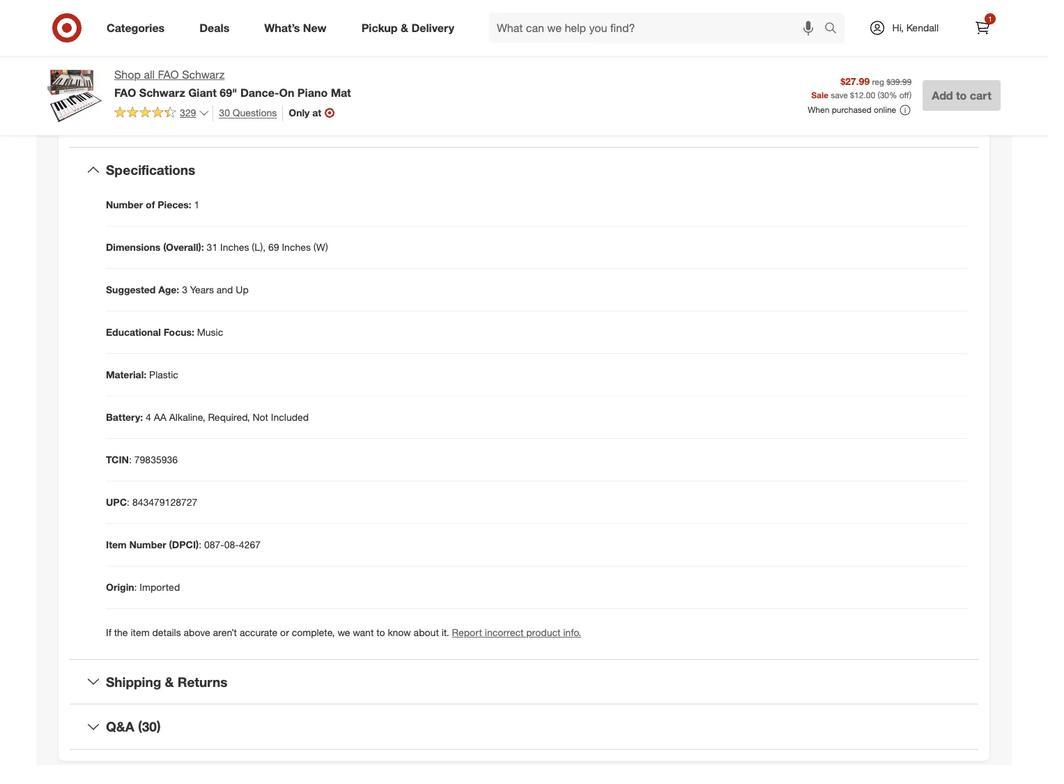 Task type: locate. For each thing, give the bounding box(es) containing it.
$27.99
[[841, 76, 870, 87]]

and down expensive!
[[629, 42, 646, 54]]

1 horizontal spatial amazing
[[757, 56, 794, 67]]

dance-
[[240, 86, 279, 100]]

inches left x
[[133, 83, 162, 95]]

and
[[644, 0, 660, 12], [944, 0, 961, 12], [815, 14, 831, 26], [222, 25, 238, 37], [629, 42, 646, 54], [671, 56, 688, 67], [649, 70, 665, 81], [806, 70, 822, 81], [673, 83, 690, 95], [940, 97, 956, 109], [217, 283, 233, 295]]

it.
[[442, 626, 449, 638]]

& right pickup on the top left of page
[[401, 21, 408, 35]]

0 vertical spatial that
[[647, 14, 664, 26]]

thing
[[548, 42, 569, 54]]

nothing inside 'does music, dancing, and fun run in your family - including your little ones? aren't you sick and tired of children's toys that have little to no educational value and prove to be nothing more than a brief - albeit expensive! - distraction for your kids? if all that sounds familiar, then there's one thing for sure: you and your little ones are going to love this wonderful piano dance mat! combining both music and dancing, these amazing piano dance mats are a great way to entertain your children and help them develop their artistic and creative skills - both at the same time! with 38 different notes and 5 classic, beloved tunes to learn, your little ones will soon be dancing on the piano mat, creating their own music with the pitter-patter of their tiny feet, and recording their musical creations to play back for you!'
[[886, 14, 919, 26]]

1 vertical spatial you
[[611, 42, 627, 54]]

of up started
[[268, 25, 277, 37]]

: for 79835936
[[129, 453, 132, 465]]

only at
[[289, 107, 321, 119]]

children's
[[581, 14, 623, 26]]

online
[[874, 105, 896, 115]]

1 vertical spatial &
[[165, 674, 174, 690]]

0 horizontal spatial way
[[161, 64, 178, 76]]

same
[[943, 70, 967, 81]]

no
[[722, 14, 733, 26]]

fun up have on the top right of the page
[[663, 0, 677, 12]]

recommended
[[120, 103, 187, 115]]

2 vertical spatial piano
[[616, 97, 640, 109]]

: for 843479128727
[[127, 496, 130, 508]]

0 horizontal spatial 1
[[194, 198, 200, 210]]

: left imported
[[134, 581, 137, 593]]

your right in
[[707, 0, 726, 12]]

1 horizontal spatial fun
[[663, 0, 677, 12]]

& left returns
[[165, 674, 174, 690]]

of up 'brief'
[[570, 14, 579, 26]]

inches left (w)
[[282, 241, 311, 253]]

included
[[271, 411, 309, 423]]

0 vertical spatial 31
[[172, 83, 183, 95]]

69"
[[220, 86, 237, 100]]

for up mat! combining
[[572, 42, 584, 54]]

0 horizontal spatial inches
[[220, 241, 249, 253]]

of
[[570, 14, 579, 26], [268, 25, 277, 37], [866, 97, 875, 109], [146, 198, 155, 210]]

on
[[279, 86, 294, 100]]

1 horizontal spatial both
[[893, 70, 913, 81]]

dimensions
[[106, 241, 160, 253]]

1 horizontal spatial ones
[[880, 83, 901, 95]]

0 vertical spatial all
[[786, 28, 795, 40]]

way right the great
[[927, 56, 944, 67]]

the up soon
[[926, 70, 940, 81]]

inches down the best way to get the party started
[[186, 83, 214, 95]]

for down giant
[[190, 103, 202, 115]]

at down the great
[[915, 70, 924, 81]]

party
[[225, 64, 248, 76]]

2 hours from the left
[[241, 25, 265, 37]]

hours up melodies
[[194, 25, 219, 37]]

have
[[666, 14, 687, 26]]

0 horizontal spatial 69
[[120, 83, 131, 95]]

1 horizontal spatial 30
[[880, 90, 889, 101]]

&
[[401, 21, 408, 35], [165, 674, 174, 690]]

search button
[[818, 13, 851, 46]]

1 horizontal spatial a
[[894, 56, 899, 67]]

: left 843479128727
[[127, 496, 130, 508]]

to right add
[[956, 88, 967, 102]]

1 horizontal spatial 69
[[268, 241, 279, 253]]

1 horizontal spatial way
[[927, 56, 944, 67]]

0 vertical spatial a
[[548, 28, 553, 40]]

3
[[182, 283, 187, 295]]

shipping
[[106, 674, 161, 690]]

$39.99
[[887, 77, 912, 87]]

inches left (l),
[[220, 241, 249, 253]]

at right only
[[312, 107, 321, 119]]

at inside 'does music, dancing, and fun run in your family - including your little ones? aren't you sick and tired of children's toys that have little to no educational value and prove to be nothing more than a brief - albeit expensive! - distraction for your kids? if all that sounds familiar, then there's one thing for sure: you and your little ones are going to love this wonderful piano dance mat! combining both music and dancing, these amazing piano dance mats are a great way to entertain your children and help them develop their artistic and creative skills - both at the same time! with 38 different notes and 5 classic, beloved tunes to learn, your little ones will soon be dancing on the piano mat, creating their own music with the pitter-patter of their tiny feet, and recording their musical creations to play back for you!'
[[915, 70, 924, 81]]

1 vertical spatial piano
[[797, 56, 821, 67]]

to left sale
[[800, 83, 808, 95]]

843479128727
[[132, 496, 197, 508]]

dimensions (overall): 31 inches (l), 69 inches (w)
[[106, 241, 328, 253]]

1 horizontal spatial are
[[878, 56, 891, 67]]

all inside 'does music, dancing, and fun run in your family - including your little ones? aren't you sick and tired of children's toys that have little to no educational value and prove to be nothing more than a brief - albeit expensive! - distraction for your kids? if all that sounds familiar, then there's one thing for sure: you and your little ones are going to love this wonderful piano dance mat! combining both music and dancing, these amazing piano dance mats are a great way to entertain your children and help them develop their artistic and creative skills - both at the same time! with 38 different notes and 5 classic, beloved tunes to learn, your little ones will soon be dancing on the piano mat, creating their own music with the pitter-patter of their tiny feet, and recording their musical creations to play back for you!'
[[786, 28, 795, 40]]

both up children
[[620, 56, 640, 67]]

dancing, up them
[[691, 56, 728, 67]]

their up beloved
[[752, 70, 771, 81]]

0 vertical spatial 30
[[880, 90, 889, 101]]

shop all fao schwarz fao schwarz giant 69" dance-on piano mat
[[114, 68, 351, 100]]

both up will
[[893, 70, 913, 81]]

to down kids? if
[[758, 42, 767, 54]]

be down ones? aren't
[[872, 14, 883, 26]]

1 horizontal spatial you
[[906, 0, 922, 12]]

: left 087-
[[199, 538, 201, 550]]

1 vertical spatial 30
[[219, 107, 230, 118]]

little left (
[[859, 83, 877, 95]]

on
[[585, 97, 596, 109]]

with
[[774, 97, 792, 109]]

0 vertical spatial fun
[[663, 0, 677, 12]]

0 horizontal spatial &
[[165, 674, 174, 690]]

creations
[[650, 111, 690, 123]]

0 horizontal spatial 30
[[219, 107, 230, 118]]

12.00
[[854, 90, 875, 101]]

31 right (overall):
[[207, 241, 218, 253]]

1 horizontal spatial inches
[[186, 83, 214, 95]]

1 horizontal spatial at
[[915, 70, 924, 81]]

& inside dropdown button
[[165, 674, 174, 690]]

1 horizontal spatial nothing
[[886, 14, 919, 26]]

purchased
[[832, 105, 872, 115]]

- right reg
[[886, 70, 890, 81]]

1 vertical spatial all
[[144, 68, 155, 82]]

that right the "toys"
[[647, 14, 664, 26]]

schwarz up giant
[[182, 68, 225, 82]]

soon
[[921, 83, 942, 95]]

way inside 'does music, dancing, and fun run in your family - including your little ones? aren't you sick and tired of children's toys that have little to no educational value and prove to be nothing more than a brief - albeit expensive! - distraction for your kids? if all that sounds familiar, then there's one thing for sure: you and your little ones are going to love this wonderful piano dance mat! combining both music and dancing, these amazing piano dance mats are a great way to entertain your children and help them develop their artistic and creative skills - both at the same time! with 38 different notes and 5 classic, beloved tunes to learn, your little ones will soon be dancing on the piano mat, creating their own music with the pitter-patter of their tiny feet, and recording their musical creations to play back for you!'
[[927, 56, 944, 67]]

1 vertical spatial ones
[[880, 83, 901, 95]]

%
[[889, 90, 897, 101]]

patter
[[838, 97, 864, 109]]

: for imported
[[134, 581, 137, 593]]

dance down then
[[881, 42, 908, 54]]

item
[[106, 538, 127, 550]]

: left 79835936
[[129, 453, 132, 465]]

this
[[790, 42, 806, 54]]

0 horizontal spatial all
[[144, 68, 155, 82]]

upc
[[106, 496, 127, 508]]

fao down shop
[[114, 86, 136, 100]]

a left 'brief'
[[548, 28, 553, 40]]

1 vertical spatial number
[[129, 538, 166, 550]]

1 vertical spatial at
[[312, 107, 321, 119]]

battery:
[[106, 411, 143, 423]]

1 vertical spatial dancing,
[[691, 56, 728, 67]]

all
[[786, 28, 795, 40], [144, 68, 155, 82]]

- left distraction
[[661, 28, 664, 40]]

all up this
[[786, 28, 795, 40]]

a left the great
[[894, 56, 899, 67]]

that
[[647, 14, 664, 26], [798, 28, 815, 40]]

all right the
[[144, 68, 155, 82]]

1 inches from the left
[[220, 241, 249, 253]]

69 inches x 31 inches
[[120, 83, 214, 95]]

0 horizontal spatial fao
[[114, 86, 136, 100]]

1 vertical spatial dance
[[824, 56, 851, 67]]

0 vertical spatial music
[[643, 56, 669, 67]]

schwarz up recommended
[[139, 86, 185, 100]]

music up help
[[643, 56, 669, 67]]

1 vertical spatial are
[[878, 56, 891, 67]]

0 horizontal spatial that
[[647, 14, 664, 26]]

0 vertical spatial 1
[[988, 15, 992, 23]]

1 right "than"
[[988, 15, 992, 23]]

pickup & delivery link
[[350, 13, 472, 43]]

the right get at the top of the page
[[209, 64, 223, 76]]

number up dimensions
[[106, 198, 143, 210]]

skills
[[862, 70, 883, 81]]

info.
[[563, 626, 581, 638]]

tunes
[[773, 83, 797, 95]]

1 horizontal spatial 1
[[988, 15, 992, 23]]

their right "but"
[[302, 44, 321, 56]]

piano down familiar, at top
[[855, 42, 879, 54]]

1 horizontal spatial dancing,
[[691, 56, 728, 67]]

0 vertical spatial both
[[620, 56, 640, 67]]

30 inside 30 questions link
[[219, 107, 230, 118]]

pickup & delivery
[[361, 21, 454, 35]]

1 horizontal spatial dance
[[881, 42, 908, 54]]

only
[[289, 107, 310, 119]]

fao up 69 inches x 31 inches
[[158, 68, 179, 82]]

amazing inside 'does music, dancing, and fun run in your family - including your little ones? aren't you sick and tired of children's toys that have little to no educational value and prove to be nothing more than a brief - albeit expensive! - distraction for your kids? if all that sounds familiar, then there's one thing for sure: you and your little ones are going to love this wonderful piano dance mat! combining both music and dancing, these amazing piano dance mats are a great way to entertain your children and help them develop their artistic and creative skills - both at the same time! with 38 different notes and 5 classic, beloved tunes to learn, your little ones will soon be dancing on the piano mat, creating their own music with the pitter-patter of their tiny feet, and recording their musical creations to play back for you!'
[[757, 56, 794, 67]]

are up skills
[[878, 56, 891, 67]]

albeit
[[585, 28, 609, 40]]

amazing
[[141, 44, 178, 56], [757, 56, 794, 67]]

started
[[251, 64, 282, 76]]

hi,
[[892, 22, 904, 33]]

0 horizontal spatial music
[[643, 56, 669, 67]]

nothing up started
[[249, 44, 282, 56]]

to left play
[[693, 111, 702, 123]]

69 down shop
[[120, 83, 131, 95]]

fun inside 'does music, dancing, and fun run in your family - including your little ones? aren't you sick and tired of children's toys that have little to no educational value and prove to be nothing more than a brief - albeit expensive! - distraction for your kids? if all that sounds familiar, then there's one thing for sure: you and your little ones are going to love this wonderful piano dance mat! combining both music and dancing, these amazing piano dance mats are a great way to entertain your children and help them develop their artistic and creative skills - both at the same time! with 38 different notes and 5 classic, beloved tunes to learn, your little ones will soon be dancing on the piano mat, creating their own music with the pitter-patter of their tiny feet, and recording their musical creations to play back for you!'
[[663, 0, 677, 12]]

deals
[[199, 21, 229, 35]]

including
[[763, 0, 803, 12]]

0 horizontal spatial dancing,
[[604, 0, 641, 12]]

0 horizontal spatial 31
[[172, 83, 183, 95]]

- right 'brief'
[[578, 28, 582, 40]]

0 horizontal spatial inches
[[133, 83, 162, 95]]

all inside shop all fao schwarz fao schwarz giant 69" dance-on piano mat
[[144, 68, 155, 82]]

shop
[[114, 68, 141, 82]]

premium quality, hours and hours of fun
[[120, 25, 293, 37]]

of left "pieces:"
[[146, 198, 155, 210]]

& for shipping
[[165, 674, 174, 690]]

are left "going"
[[715, 42, 729, 54]]

categories link
[[95, 13, 182, 43]]

sick
[[924, 0, 942, 12]]

of left (
[[866, 97, 875, 109]]

ones
[[691, 42, 712, 54], [880, 83, 901, 95]]

age:
[[158, 283, 179, 295]]

0 vertical spatial are
[[715, 42, 729, 54]]

returns
[[178, 674, 227, 690]]

38
[[594, 83, 605, 95]]

0 vertical spatial dance
[[881, 42, 908, 54]]

educational focus: music
[[106, 326, 223, 338]]

piano down this
[[797, 56, 821, 67]]

0 vertical spatial at
[[915, 70, 924, 81]]

1 inches from the left
[[133, 83, 162, 95]]

0 horizontal spatial a
[[548, 28, 553, 40]]

fao
[[158, 68, 179, 82], [114, 86, 136, 100]]

the
[[120, 64, 136, 76]]

0 horizontal spatial ones
[[691, 42, 712, 54]]

classic,
[[701, 83, 733, 95]]

and left up
[[217, 283, 233, 295]]

you down expensive!
[[611, 42, 627, 54]]

1 vertical spatial 31
[[207, 241, 218, 253]]

69 right (l),
[[268, 241, 279, 253]]

1 right "pieces:"
[[194, 198, 200, 210]]

1 horizontal spatial hours
[[241, 25, 265, 37]]

1 vertical spatial fun
[[279, 25, 293, 37]]

their up play
[[702, 97, 722, 109]]

0 horizontal spatial hours
[[194, 25, 219, 37]]

30 down 69"
[[219, 107, 230, 118]]

dancing,
[[604, 0, 641, 12], [691, 56, 728, 67]]

material:
[[106, 368, 146, 380]]

4267
[[239, 538, 261, 550]]

hours up using in the top left of the page
[[241, 25, 265, 37]]

piano down different
[[616, 97, 640, 109]]

your up "going"
[[730, 28, 749, 40]]

little down in
[[690, 14, 708, 26]]

1 vertical spatial nothing
[[249, 44, 282, 56]]

1 horizontal spatial inches
[[282, 241, 311, 253]]

0 horizontal spatial be
[[872, 14, 883, 26]]

31 right x
[[172, 83, 183, 95]]

add to cart
[[932, 88, 992, 102]]

be down same
[[945, 83, 956, 95]]

0 vertical spatial piano
[[855, 42, 879, 54]]

ones? aren't
[[848, 0, 903, 12]]

1 horizontal spatial music
[[745, 97, 771, 109]]

0 horizontal spatial amazing
[[141, 44, 178, 56]]

0 vertical spatial be
[[872, 14, 883, 26]]

help
[[668, 70, 687, 81]]

distraction
[[667, 28, 713, 40]]

piano
[[297, 86, 328, 100]]

above
[[184, 626, 210, 638]]

and up notes
[[649, 70, 665, 81]]

mat! combining
[[548, 56, 617, 67]]

image of fao schwarz giant 69" dance-on piano mat image
[[47, 67, 103, 123]]

aa
[[154, 411, 167, 423]]

1 horizontal spatial be
[[945, 83, 956, 95]]

hours
[[194, 25, 219, 37], [241, 25, 265, 37]]

both
[[620, 56, 640, 67], [893, 70, 913, 81]]

that down value
[[798, 28, 815, 40]]

music down beloved
[[745, 97, 771, 109]]

1 horizontal spatial all
[[786, 28, 795, 40]]

dance up "creative"
[[824, 56, 851, 67]]

their down on
[[592, 111, 611, 123]]

0 vertical spatial nothing
[[886, 14, 919, 26]]

1 horizontal spatial fao
[[158, 68, 179, 82]]

& for pickup
[[401, 21, 408, 35]]

30 inside $27.99 reg $39.99 sale save $ 12.00 ( 30 % off )
[[880, 90, 889, 101]]

1 vertical spatial that
[[798, 28, 815, 40]]

2 horizontal spatial piano
[[855, 42, 879, 54]]

dancing, up the "toys"
[[604, 0, 641, 12]]

1 vertical spatial be
[[945, 83, 956, 95]]

children
[[611, 70, 646, 81]]

way up 69 inches x 31 inches
[[161, 64, 178, 76]]

0 vertical spatial &
[[401, 21, 408, 35]]

1 vertical spatial 69
[[268, 241, 279, 253]]

1 horizontal spatial &
[[401, 21, 408, 35]]

0 vertical spatial dancing,
[[604, 0, 641, 12]]

time! with
[[548, 83, 591, 95]]

1 vertical spatial 1
[[194, 198, 200, 210]]

nothing up then
[[886, 14, 919, 26]]

0 horizontal spatial dance
[[824, 56, 851, 67]]

30
[[880, 90, 889, 101], [219, 107, 230, 118]]

1 vertical spatial fao
[[114, 86, 136, 100]]

musical
[[614, 111, 648, 123]]

1 horizontal spatial 31
[[207, 241, 218, 253]]

pickup
[[361, 21, 398, 35]]



Task type: describe. For each thing, give the bounding box(es) containing it.
329
[[180, 107, 196, 119]]

08-
[[224, 538, 239, 550]]

report incorrect product info. button
[[452, 626, 581, 639]]

and right feet,
[[940, 97, 956, 109]]

the right if
[[114, 626, 128, 638]]

giant
[[188, 86, 217, 100]]

little down distraction
[[670, 42, 688, 54]]

for down "no" on the right top of page
[[716, 28, 727, 40]]

artistic
[[774, 70, 803, 81]]

one
[[942, 28, 959, 40]]

0 horizontal spatial are
[[715, 42, 729, 54]]

and up the "toys"
[[644, 0, 660, 12]]

1 vertical spatial a
[[894, 56, 899, 67]]

prove
[[834, 14, 858, 26]]

79835936
[[134, 453, 178, 465]]

add
[[932, 88, 953, 102]]

focus:
[[164, 326, 194, 338]]

0 horizontal spatial fun
[[279, 25, 293, 37]]

your down expensive!
[[648, 42, 667, 54]]

and up sounds
[[815, 14, 831, 26]]

these
[[730, 56, 754, 67]]

to up familiar, at top
[[861, 14, 869, 26]]

0 vertical spatial schwarz
[[182, 68, 225, 82]]

your up the patter
[[838, 83, 857, 95]]

creative
[[825, 70, 859, 81]]

0 vertical spatial ones
[[691, 42, 712, 54]]

deals link
[[188, 13, 247, 43]]

years
[[190, 283, 214, 295]]

2 inches from the left
[[186, 83, 214, 95]]

and up help
[[671, 56, 688, 67]]

1 horizontal spatial piano
[[797, 56, 821, 67]]

entertain
[[548, 70, 587, 81]]

4
[[146, 411, 151, 423]]

questions
[[233, 107, 277, 118]]

new
[[303, 21, 327, 35]]

beloved
[[735, 83, 770, 95]]

q&a (30) button
[[70, 705, 979, 749]]

best
[[139, 64, 158, 76]]

your up value
[[805, 0, 824, 12]]

your up 38
[[590, 70, 608, 81]]

upc : 843479128727
[[106, 496, 197, 508]]

play
[[120, 44, 138, 56]]

tired
[[548, 14, 567, 26]]

music,
[[573, 0, 601, 12]]

develop
[[714, 70, 749, 81]]

them
[[689, 70, 712, 81]]

0 vertical spatial 69
[[120, 83, 131, 95]]

little up prove at the top right of the page
[[827, 0, 845, 12]]

wonderful
[[808, 42, 852, 54]]

and up learn,
[[806, 70, 822, 81]]

origin
[[106, 581, 134, 593]]

run
[[680, 0, 694, 12]]

reg
[[872, 77, 884, 87]]

(30)
[[138, 719, 161, 735]]

)
[[909, 90, 912, 101]]

0 horizontal spatial piano
[[616, 97, 640, 109]]

product
[[526, 626, 561, 638]]

and left '5'
[[673, 83, 690, 95]]

0 horizontal spatial nothing
[[249, 44, 282, 56]]

incorrect
[[485, 626, 524, 638]]

pitter-
[[811, 97, 838, 109]]

to up same
[[947, 56, 956, 67]]

shipping & returns
[[106, 674, 227, 690]]

2 inches from the left
[[282, 241, 311, 253]]

30 questions link
[[213, 105, 277, 121]]

sounds
[[817, 28, 849, 40]]

1 hours from the left
[[194, 25, 219, 37]]

melodies
[[181, 44, 220, 56]]

then
[[888, 28, 907, 40]]

get
[[192, 64, 206, 76]]

item number (dpci) : 087-08-4267
[[106, 538, 261, 550]]

educational
[[735, 14, 786, 26]]

and up "than"
[[944, 0, 961, 12]]

1 vertical spatial schwarz
[[139, 86, 185, 100]]

in
[[696, 0, 704, 12]]

pieces:
[[158, 198, 191, 210]]

1 vertical spatial both
[[893, 70, 913, 81]]

not
[[253, 411, 268, 423]]

to right want
[[376, 626, 385, 638]]

- up educational
[[757, 0, 761, 12]]

feet
[[324, 44, 340, 56]]

3+
[[228, 103, 239, 115]]

mats
[[853, 56, 875, 67]]

1 vertical spatial music
[[745, 97, 771, 109]]

add to cart button
[[923, 80, 1001, 111]]

want
[[353, 626, 374, 638]]

music
[[197, 326, 223, 338]]

up
[[236, 283, 249, 295]]

if the item details above aren't accurate or complete, we want to know about it. report incorrect product info.
[[106, 626, 581, 638]]

0 vertical spatial number
[[106, 198, 143, 210]]

imported
[[140, 581, 180, 593]]

than
[[947, 14, 966, 26]]

origin : imported
[[106, 581, 180, 593]]

0 horizontal spatial you
[[611, 42, 627, 54]]

to left get at the top of the page
[[181, 64, 189, 76]]

0 horizontal spatial both
[[620, 56, 640, 67]]

the best way to get the party started
[[120, 64, 282, 76]]

notes
[[646, 83, 671, 95]]

(overall):
[[163, 241, 204, 253]]

will
[[904, 83, 918, 95]]

0 vertical spatial fao
[[158, 68, 179, 82]]

family
[[728, 0, 754, 12]]

and up play amazing melodies using nothing but their feet
[[222, 25, 238, 37]]

1 horizontal spatial that
[[798, 28, 815, 40]]

5
[[693, 83, 698, 95]]

creating
[[664, 97, 700, 109]]

the right with at the right of the page
[[795, 97, 809, 109]]

x
[[165, 83, 170, 95]]

but
[[285, 44, 299, 56]]

What can we help you find? suggestions appear below search field
[[489, 13, 828, 43]]

$27.99 reg $39.99 sale save $ 12.00 ( 30 % off )
[[811, 76, 912, 101]]

0 vertical spatial you
[[906, 0, 922, 12]]

to left "no" on the right top of page
[[710, 14, 719, 26]]

dancing
[[548, 97, 583, 109]]

educational
[[106, 326, 161, 338]]

play
[[705, 111, 723, 123]]

suggested age: 3 years and up
[[106, 283, 249, 295]]

mat
[[331, 86, 351, 100]]

item
[[131, 626, 150, 638]]

toys
[[626, 14, 644, 26]]

does
[[548, 0, 571, 12]]

if
[[106, 626, 111, 638]]

their left 'off'
[[878, 97, 897, 109]]

(dpci)
[[169, 538, 199, 550]]

when purchased online
[[808, 105, 896, 115]]

to inside add to cart button
[[956, 88, 967, 102]]

0 horizontal spatial at
[[312, 107, 321, 119]]

for left you! on the top of page
[[749, 111, 761, 123]]

the right on
[[599, 97, 613, 109]]



Task type: vqa. For each thing, say whether or not it's contained in the screenshot.
THAT
yes



